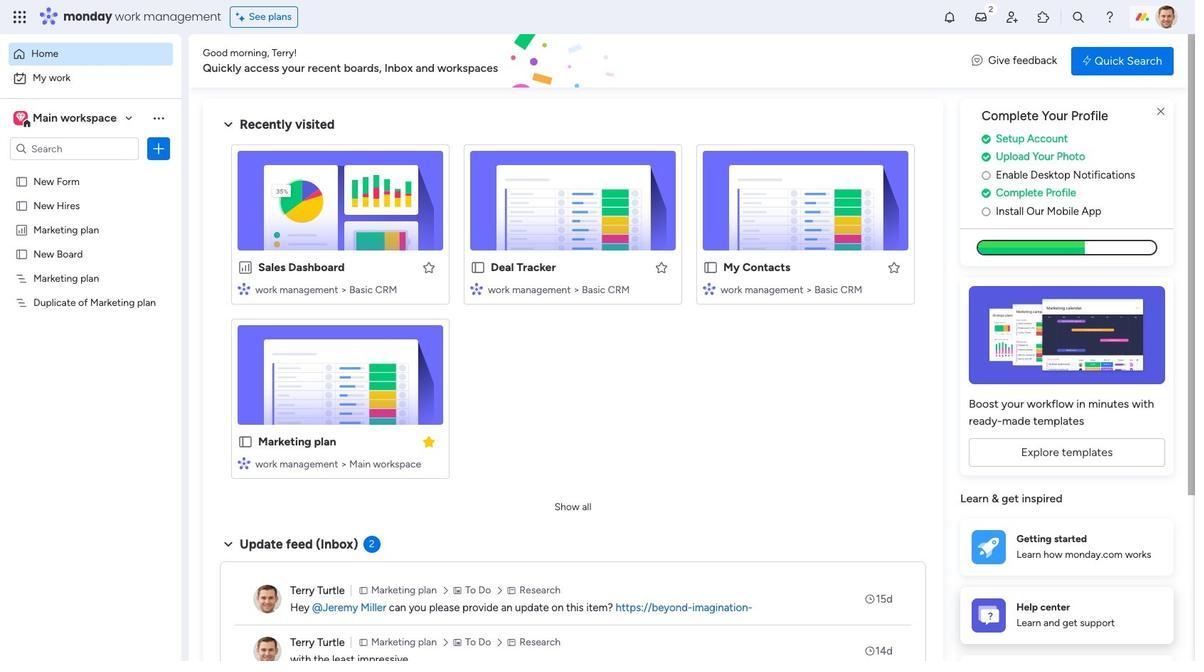 Task type: locate. For each thing, give the bounding box(es) containing it.
monday marketplace image
[[1037, 10, 1051, 24]]

0 vertical spatial terry turtle image
[[1156, 6, 1178, 28]]

1 horizontal spatial public dashboard image
[[238, 260, 253, 275]]

public board image
[[15, 199, 28, 212], [470, 260, 486, 275], [703, 260, 719, 275], [238, 434, 253, 450]]

list box
[[0, 166, 181, 506]]

1 vertical spatial check circle image
[[982, 152, 991, 162]]

add to favorites image
[[887, 260, 902, 274]]

1 horizontal spatial terry turtle image
[[1156, 6, 1178, 28]]

v2 bolt switch image
[[1083, 53, 1092, 69]]

terry turtle image down terry turtle image
[[253, 637, 282, 661]]

1 vertical spatial public board image
[[15, 247, 28, 260]]

terry turtle image
[[1156, 6, 1178, 28], [253, 637, 282, 661]]

1 vertical spatial terry turtle image
[[253, 637, 282, 661]]

select product image
[[13, 10, 27, 24]]

workspace image
[[16, 110, 25, 126]]

public dashboard image inside quick search results list box
[[238, 260, 253, 275]]

v2 user feedback image
[[972, 53, 983, 69]]

3 check circle image from the top
[[982, 188, 991, 199]]

1 horizontal spatial add to favorites image
[[655, 260, 669, 274]]

option
[[9, 43, 173, 65], [9, 67, 173, 90], [0, 168, 181, 171]]

0 vertical spatial check circle image
[[982, 134, 991, 144]]

workspace options image
[[152, 111, 166, 125]]

0 vertical spatial option
[[9, 43, 173, 65]]

public board image
[[15, 174, 28, 188], [15, 247, 28, 260]]

options image
[[152, 142, 166, 156]]

2 vertical spatial check circle image
[[982, 188, 991, 199]]

workspace selection element
[[14, 110, 119, 128]]

2 public board image from the top
[[15, 247, 28, 260]]

public dashboard image
[[15, 223, 28, 236], [238, 260, 253, 275]]

0 vertical spatial public dashboard image
[[15, 223, 28, 236]]

public board image for remove from favorites image
[[238, 434, 253, 450]]

quick search results list box
[[220, 133, 927, 496]]

terry turtle image right "help" icon
[[1156, 6, 1178, 28]]

close update feed (inbox) image
[[220, 536, 237, 553]]

search everything image
[[1072, 10, 1086, 24]]

public board image for add to favorites icon at the top
[[703, 260, 719, 275]]

terry turtle image
[[253, 585, 282, 613]]

2 vertical spatial option
[[0, 168, 181, 171]]

remove from favorites image
[[422, 434, 436, 449]]

0 horizontal spatial add to favorites image
[[422, 260, 436, 274]]

circle o image
[[982, 170, 991, 181]]

1 vertical spatial public dashboard image
[[238, 260, 253, 275]]

check circle image
[[982, 134, 991, 144], [982, 152, 991, 162], [982, 188, 991, 199]]

0 vertical spatial public board image
[[15, 174, 28, 188]]

add to favorites image
[[422, 260, 436, 274], [655, 260, 669, 274]]

update feed image
[[974, 10, 988, 24]]

0 horizontal spatial public dashboard image
[[15, 223, 28, 236]]



Task type: describe. For each thing, give the bounding box(es) containing it.
public board image for 2nd add to favorites image from left
[[470, 260, 486, 275]]

0 horizontal spatial terry turtle image
[[253, 637, 282, 661]]

help center element
[[961, 587, 1174, 644]]

2 check circle image from the top
[[982, 152, 991, 162]]

notifications image
[[943, 10, 957, 24]]

2 element
[[363, 536, 380, 553]]

workspace image
[[14, 110, 28, 126]]

1 add to favorites image from the left
[[422, 260, 436, 274]]

getting started element
[[961, 519, 1174, 576]]

close recently visited image
[[220, 116, 237, 133]]

Search in workspace field
[[30, 141, 119, 157]]

circle o image
[[982, 206, 991, 217]]

2 add to favorites image from the left
[[655, 260, 669, 274]]

2 image
[[985, 1, 998, 17]]

templates image image
[[974, 286, 1161, 384]]

dapulse x slim image
[[1153, 103, 1170, 120]]

see plans image
[[236, 9, 249, 25]]

help image
[[1103, 10, 1117, 24]]

1 public board image from the top
[[15, 174, 28, 188]]

1 check circle image from the top
[[982, 134, 991, 144]]

1 vertical spatial option
[[9, 67, 173, 90]]

invite members image
[[1006, 10, 1020, 24]]



Task type: vqa. For each thing, say whether or not it's contained in the screenshot.
$16 'view'
no



